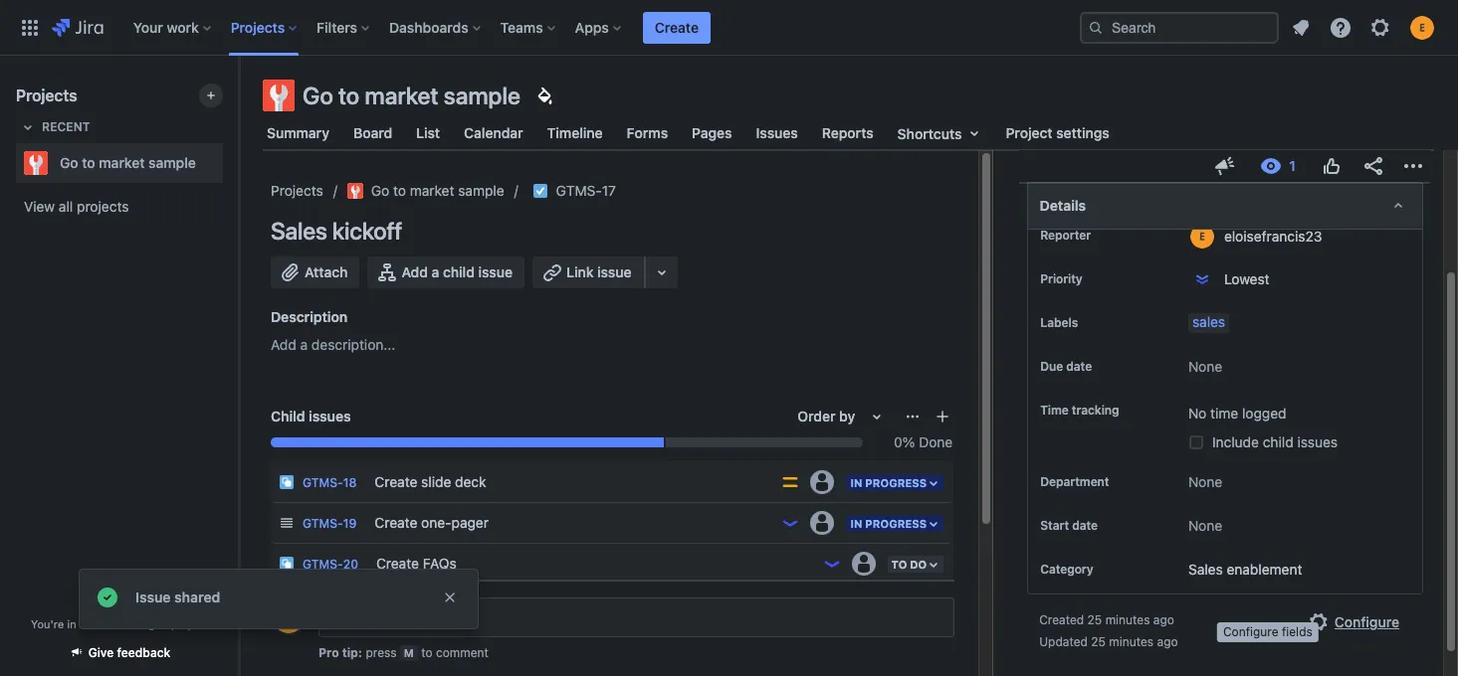 Task type: locate. For each thing, give the bounding box(es) containing it.
teams button
[[494, 11, 563, 43]]

sales for sales kickoff
[[271, 217, 327, 245]]

0 vertical spatial go
[[303, 82, 333, 109]]

your
[[133, 18, 163, 35]]

success image
[[96, 586, 119, 610]]

date right start
[[1072, 519, 1098, 534]]

your work
[[133, 18, 199, 35]]

1 in progress from the top
[[850, 477, 927, 490]]

unassigned image right priority: medium image
[[811, 471, 834, 495]]

1 horizontal spatial go to market sample link
[[347, 179, 504, 203]]

2 vertical spatial go to market sample
[[371, 182, 504, 199]]

1 horizontal spatial configure
[[1334, 614, 1399, 631]]

in progress button up to
[[844, 513, 946, 534]]

0 vertical spatial date
[[1066, 359, 1092, 374]]

link issue
[[566, 264, 632, 281]]

2 vertical spatial go
[[371, 182, 389, 199]]

issue type: sub-task image
[[279, 475, 295, 491], [279, 516, 295, 531]]

3 none from the top
[[1188, 518, 1222, 535]]

category
[[1040, 563, 1093, 578]]

projects up the sales kickoff
[[271, 182, 323, 199]]

issues
[[309, 408, 351, 425], [1297, 434, 1338, 451]]

go to market sample link
[[16, 143, 215, 183], [347, 179, 504, 203]]

0 vertical spatial in progress button
[[844, 473, 946, 494]]

1 horizontal spatial issues
[[1297, 434, 1338, 451]]

add
[[402, 264, 428, 281], [271, 336, 296, 353]]

none down sales link
[[1188, 358, 1222, 375]]

go to market sample
[[303, 82, 520, 109], [60, 154, 196, 171], [371, 182, 504, 199]]

2 in progress from the top
[[850, 517, 927, 530]]

0 vertical spatial unassigned image
[[811, 471, 834, 495]]

1 horizontal spatial sales
[[1188, 562, 1223, 579]]

create child image
[[935, 409, 951, 425]]

0 vertical spatial sales
[[271, 217, 327, 245]]

pro tip: press m to comment
[[319, 646, 489, 661]]

Search field
[[1080, 11, 1279, 43]]

1 vertical spatial projects
[[16, 87, 77, 105]]

start
[[1040, 519, 1069, 534]]

1 vertical spatial sales
[[1188, 562, 1223, 579]]

1 horizontal spatial issue
[[597, 264, 632, 281]]

0 vertical spatial progress
[[865, 477, 927, 490]]

configure inside tooltip
[[1223, 625, 1279, 640]]

you're
[[31, 618, 64, 631]]

2 issue from the left
[[597, 264, 632, 281]]

market up the view all projects link
[[99, 154, 145, 171]]

go to market sample up list
[[303, 82, 520, 109]]

work
[[167, 18, 199, 35]]

0 horizontal spatial go
[[60, 154, 78, 171]]

0 vertical spatial issues
[[309, 408, 351, 425]]

sales
[[271, 217, 327, 245], [1188, 562, 1223, 579]]

issue type: sub-task image for priority: medium image
[[279, 475, 295, 491]]

0 horizontal spatial add
[[271, 336, 296, 353]]

2 issue type: sub-task image from the top
[[279, 516, 295, 531]]

description
[[271, 309, 348, 325]]

projects for projects dropdown button
[[231, 18, 285, 35]]

1 horizontal spatial child
[[1263, 434, 1294, 451]]

0 vertical spatial none
[[1188, 358, 1222, 375]]

a
[[432, 264, 439, 281], [300, 336, 308, 353], [79, 618, 86, 631]]

0 vertical spatial child
[[443, 264, 475, 281]]

go up summary
[[303, 82, 333, 109]]

recent
[[42, 119, 90, 134]]

1 issue from the left
[[478, 264, 513, 281]]

0
[[894, 434, 902, 451]]

in
[[850, 477, 862, 490], [850, 517, 862, 530]]

sales left the enablement
[[1188, 562, 1223, 579]]

configure left fields
[[1223, 625, 1279, 640]]

filters
[[317, 18, 357, 35]]

go right go to market sample 'icon'
[[371, 182, 389, 199]]

1 in from the top
[[850, 477, 862, 490]]

no
[[1188, 405, 1207, 422]]

1 in progress button from the top
[[844, 473, 946, 494]]

in progress button down 0
[[844, 473, 946, 494]]

none up sales enablement on the bottom right
[[1188, 518, 1222, 535]]

2 in from the top
[[850, 517, 862, 530]]

filters button
[[311, 11, 377, 43]]

sample up the calendar
[[444, 82, 520, 109]]

2 vertical spatial market
[[410, 182, 454, 199]]

go to market sample up the view all projects link
[[60, 154, 196, 171]]

in right priority: medium image
[[850, 477, 862, 490]]

calendar
[[464, 124, 523, 141]]

25
[[1087, 613, 1102, 628], [1091, 635, 1106, 650]]

add down 'kickoff'
[[402, 264, 428, 281]]

in progress down 0
[[850, 477, 927, 490]]

in progress button for 'unassigned' image associated with priority: medium image
[[844, 473, 946, 494]]

kickoff
[[332, 217, 402, 245]]

0 vertical spatial minutes
[[1105, 613, 1150, 628]]

enablement
[[1227, 562, 1302, 579]]

2 vertical spatial projects
[[271, 182, 323, 199]]

add for add a child issue
[[402, 264, 428, 281]]

0 vertical spatial projects
[[231, 18, 285, 35]]

2 vertical spatial unassigned image
[[852, 552, 875, 576]]

your profile and settings image
[[1410, 15, 1434, 39]]

to right go to market sample 'icon'
[[393, 182, 406, 199]]

2 vertical spatial a
[[79, 618, 86, 631]]

configure
[[1334, 614, 1399, 631], [1223, 625, 1279, 640]]

none for department
[[1188, 474, 1222, 491]]

jira image
[[52, 15, 103, 39], [52, 15, 103, 39]]

forms link
[[623, 115, 672, 151]]

sample down calendar link
[[458, 182, 504, 199]]

25 right created
[[1087, 613, 1102, 628]]

in progress up to
[[850, 517, 927, 530]]

0 horizontal spatial configure
[[1223, 625, 1279, 640]]

issue left link at the left top of page
[[478, 264, 513, 281]]

fields
[[1282, 625, 1313, 640]]

projects right work
[[231, 18, 285, 35]]

1 vertical spatial in progress
[[850, 517, 927, 530]]

progress up to
[[865, 517, 927, 530]]

child issues
[[271, 408, 351, 425]]

none down include
[[1188, 474, 1222, 491]]

issue type: sub-task image down child
[[279, 475, 295, 491]]

minutes right updated
[[1109, 635, 1154, 650]]

summary
[[267, 124, 329, 141]]

updated
[[1039, 635, 1088, 650]]

in right priority: low icon
[[850, 517, 862, 530]]

0 vertical spatial in
[[850, 477, 862, 490]]

pages
[[692, 124, 732, 141]]

0 horizontal spatial issue
[[478, 264, 513, 281]]

1 vertical spatial go
[[60, 154, 78, 171]]

go
[[303, 82, 333, 109], [60, 154, 78, 171], [371, 182, 389, 199]]

2 horizontal spatial a
[[432, 264, 439, 281]]

team-
[[89, 618, 120, 631]]

view all projects link
[[16, 189, 223, 225]]

pro
[[319, 646, 339, 661]]

market up list
[[365, 82, 438, 109]]

include
[[1212, 434, 1259, 451]]

summary link
[[263, 115, 333, 151]]

project
[[171, 618, 208, 631]]

sample up the view all projects link
[[148, 154, 196, 171]]

1 vertical spatial issue type: sub-task image
[[279, 516, 295, 531]]

issues
[[756, 124, 798, 141]]

in progress for in progress dropdown button corresponding to 'unassigned' image corresponding to priority: low icon
[[850, 517, 927, 530]]

1 vertical spatial date
[[1072, 519, 1098, 534]]

1 horizontal spatial a
[[300, 336, 308, 353]]

1 vertical spatial add
[[271, 336, 296, 353]]

child
[[443, 264, 475, 281], [1263, 434, 1294, 451]]

share image
[[1362, 154, 1385, 178]]

shared
[[174, 589, 220, 606]]

projects inside dropdown button
[[231, 18, 285, 35]]

1 vertical spatial a
[[300, 336, 308, 353]]

priority
[[1040, 272, 1083, 287]]

1 vertical spatial in progress button
[[844, 513, 946, 534]]

unassigned image for priority: low image
[[852, 552, 875, 576]]

unassigned
[[1224, 160, 1300, 177]]

sales
[[1192, 314, 1225, 330]]

banner containing your work
[[0, 0, 1458, 56]]

1 vertical spatial sample
[[148, 154, 196, 171]]

0 horizontal spatial child
[[443, 264, 475, 281]]

time
[[1210, 405, 1238, 422]]

issue type: sub-task image up issue type: sub-task icon
[[279, 516, 295, 531]]

1 issue type: sub-task image from the top
[[279, 475, 295, 491]]

2 vertical spatial none
[[1188, 518, 1222, 535]]

ago
[[1153, 613, 1174, 628], [1157, 635, 1178, 650]]

1 vertical spatial in
[[850, 517, 862, 530]]

progress for 'unassigned' image associated with priority: medium image
[[865, 477, 927, 490]]

go to market sample link up the view all projects link
[[16, 143, 215, 183]]

create
[[655, 18, 699, 35]]

to
[[338, 82, 360, 109], [82, 154, 95, 171], [393, 182, 406, 199], [421, 646, 433, 661]]

0 horizontal spatial go to market sample link
[[16, 143, 215, 183]]

0 horizontal spatial a
[[79, 618, 86, 631]]

configure fields
[[1223, 625, 1313, 640]]

0 vertical spatial go to market sample
[[303, 82, 520, 109]]

actions image
[[1401, 154, 1425, 178]]

unassigned image for priority: low icon
[[811, 512, 834, 535]]

1 vertical spatial unassigned image
[[811, 512, 834, 535]]

2 vertical spatial sample
[[458, 182, 504, 199]]

a for description...
[[300, 336, 308, 353]]

project
[[1006, 124, 1053, 141]]

primary element
[[12, 0, 1080, 55]]

projects
[[77, 198, 129, 215]]

created 25 minutes ago updated 25 minutes ago
[[1039, 613, 1178, 650]]

25 right updated
[[1091, 635, 1106, 650]]

issues right child
[[309, 408, 351, 425]]

0 vertical spatial a
[[432, 264, 439, 281]]

0 vertical spatial add
[[402, 264, 428, 281]]

Add a comment… field
[[319, 598, 955, 638]]

unassigned image
[[811, 471, 834, 495], [811, 512, 834, 535], [852, 552, 875, 576]]

go for right go to market sample link
[[371, 182, 389, 199]]

2 horizontal spatial go
[[371, 182, 389, 199]]

unassigned image right priority: low icon
[[811, 512, 834, 535]]

child
[[271, 408, 305, 425]]

progress down 0
[[865, 477, 927, 490]]

configure right fields
[[1334, 614, 1399, 631]]

1 vertical spatial minutes
[[1109, 635, 1154, 650]]

none for start date
[[1188, 518, 1222, 535]]

in for 'unassigned' image associated with priority: medium image
[[850, 477, 862, 490]]

give
[[88, 646, 114, 661]]

market down list link in the top left of the page
[[410, 182, 454, 199]]

0 horizontal spatial sales
[[271, 217, 327, 245]]

0 vertical spatial issue type: sub-task image
[[279, 475, 295, 491]]

managed
[[120, 618, 168, 631]]

go down recent
[[60, 154, 78, 171]]

issue inside add a child issue button
[[478, 264, 513, 281]]

list link
[[412, 115, 444, 151]]

configure link
[[1295, 608, 1411, 639]]

in progress for in progress dropdown button for 'unassigned' image associated with priority: medium image
[[850, 477, 927, 490]]

add down description
[[271, 336, 296, 353]]

a inside button
[[432, 264, 439, 281]]

go to market sample down list link in the top left of the page
[[371, 182, 504, 199]]

2 in progress button from the top
[[844, 513, 946, 534]]

1 vertical spatial none
[[1188, 474, 1222, 491]]

in progress button for 'unassigned' image corresponding to priority: low icon
[[844, 513, 946, 534]]

gtms-
[[556, 182, 602, 199]]

reporter pin to top. only you can see pinned fields. image
[[1095, 228, 1111, 244]]

issues right include
[[1297, 434, 1338, 451]]

2 progress from the top
[[865, 517, 927, 530]]

due
[[1040, 359, 1063, 374]]

tab list
[[251, 115, 1446, 151]]

add inside button
[[402, 264, 428, 281]]

go to market sample link down list link in the top left of the page
[[347, 179, 504, 203]]

comment
[[436, 646, 489, 661]]

all
[[59, 198, 73, 215]]

dashboards
[[389, 18, 468, 35]]

projects up recent
[[16, 87, 77, 105]]

date left due date pin to top. only you can see pinned fields. image
[[1066, 359, 1092, 374]]

do
[[910, 558, 927, 571]]

tracking
[[1072, 403, 1119, 418]]

0 horizontal spatial issues
[[309, 408, 351, 425]]

1 vertical spatial progress
[[865, 517, 927, 530]]

projects for projects link
[[271, 182, 323, 199]]

projects button
[[225, 11, 305, 43]]

minutes right created
[[1105, 613, 1150, 628]]

sales down projects link
[[271, 217, 327, 245]]

1 progress from the top
[[865, 477, 927, 490]]

search image
[[1088, 19, 1104, 35]]

banner
[[0, 0, 1458, 56]]

1 horizontal spatial add
[[402, 264, 428, 281]]

issue shared alert
[[80, 570, 478, 629]]

0 vertical spatial in progress
[[850, 477, 927, 490]]

unassigned image right priority: low image
[[852, 552, 875, 576]]

sample
[[444, 82, 520, 109], [148, 154, 196, 171], [458, 182, 504, 199]]

due date pin to top. only you can see pinned fields. image
[[1096, 359, 1112, 375]]

issue right link at the left top of page
[[597, 264, 632, 281]]

1 vertical spatial child
[[1263, 434, 1294, 451]]

appswitcher icon image
[[18, 15, 42, 39]]

2 none from the top
[[1188, 474, 1222, 491]]

progress
[[865, 477, 927, 490], [865, 517, 927, 530]]

details
[[1040, 197, 1087, 214]]



Task type: vqa. For each thing, say whether or not it's contained in the screenshot.
'Add view'
no



Task type: describe. For each thing, give the bounding box(es) containing it.
give feedback
[[88, 646, 170, 661]]

configure for configure fields
[[1223, 625, 1279, 640]]

to do button
[[885, 554, 946, 575]]

priority: low image
[[781, 514, 801, 533]]

issues link
[[752, 115, 802, 151]]

issue type: sub-task image
[[279, 556, 295, 572]]

add a child issue button
[[368, 257, 525, 289]]

configure for configure
[[1334, 614, 1399, 631]]

help image
[[1329, 15, 1353, 39]]

order by
[[798, 408, 855, 425]]

issue shared
[[135, 589, 220, 606]]

feedback
[[117, 646, 170, 661]]

due date
[[1040, 359, 1092, 374]]

time tracking
[[1040, 403, 1119, 418]]

add a description...
[[271, 336, 396, 353]]

priority: low image
[[822, 554, 842, 574]]

forms
[[627, 124, 668, 141]]

reports
[[822, 124, 874, 141]]

profile image of eloisefrancis23 image
[[273, 602, 305, 634]]

reporter
[[1040, 228, 1091, 243]]

board link
[[349, 115, 396, 151]]

projects link
[[271, 179, 323, 203]]

timeline link
[[543, 115, 607, 151]]

vote options: no one has voted for this issue yet. image
[[1320, 154, 1344, 178]]

order
[[798, 408, 836, 425]]

issue inside link issue button
[[597, 264, 632, 281]]

1 vertical spatial 25
[[1091, 635, 1106, 650]]

priority: medium image
[[781, 473, 801, 493]]

tip:
[[342, 646, 362, 661]]

settings image
[[1369, 15, 1392, 39]]

calendar link
[[460, 115, 527, 151]]

timeline
[[547, 124, 603, 141]]

0 vertical spatial market
[[365, 82, 438, 109]]

0 vertical spatial 25
[[1087, 613, 1102, 628]]

time tracking pin to top. only you can see pinned fields. image
[[1123, 403, 1139, 419]]

created
[[1039, 613, 1084, 628]]

1 vertical spatial market
[[99, 154, 145, 171]]

1 horizontal spatial go
[[303, 82, 333, 109]]

collapse recent projects image
[[16, 115, 40, 139]]

sales for sales enablement
[[1188, 562, 1223, 579]]

go to market sample image
[[347, 183, 363, 199]]

shortcuts
[[897, 125, 962, 142]]

settings
[[1056, 124, 1110, 141]]

reports link
[[818, 115, 878, 151]]

a for child
[[432, 264, 439, 281]]

1 none from the top
[[1188, 358, 1222, 375]]

board
[[353, 124, 392, 141]]

0 vertical spatial sample
[[444, 82, 520, 109]]

details element
[[1027, 182, 1423, 230]]

eloisefrancis23
[[1224, 227, 1322, 244]]

to right m
[[421, 646, 433, 661]]

start date
[[1040, 519, 1098, 534]]

notifications image
[[1289, 15, 1313, 39]]

unassigned image for priority: medium image
[[811, 471, 834, 495]]

dismiss image
[[442, 590, 458, 606]]

in
[[67, 618, 76, 631]]

issue actions image
[[905, 409, 921, 425]]

assignee
[[1040, 160, 1093, 175]]

0 vertical spatial ago
[[1153, 613, 1174, 628]]

create button
[[643, 11, 711, 43]]

shortcuts button
[[893, 115, 990, 151]]

issue
[[135, 589, 171, 606]]

you're in a team-managed project
[[31, 618, 208, 631]]

teams
[[500, 18, 543, 35]]

to up board
[[338, 82, 360, 109]]

add for add a description...
[[271, 336, 296, 353]]

1 vertical spatial ago
[[1157, 635, 1178, 650]]

m
[[404, 647, 414, 660]]

go for leftmost go to market sample link
[[60, 154, 78, 171]]

view all projects
[[24, 198, 129, 215]]

give feedback image
[[1213, 154, 1237, 178]]

sales link
[[1188, 314, 1229, 333]]

press
[[366, 646, 397, 661]]

your work button
[[127, 11, 219, 43]]

sales kickoff
[[271, 217, 402, 245]]

date for due date
[[1066, 359, 1092, 374]]

%
[[902, 434, 915, 451]]

tab list containing summary
[[251, 115, 1446, 151]]

department
[[1040, 475, 1109, 490]]

priority pin to top. only you can see pinned fields. image
[[1087, 272, 1103, 288]]

date for start date
[[1072, 519, 1098, 534]]

lowest
[[1224, 271, 1270, 288]]

progress for 'unassigned' image corresponding to priority: low icon
[[865, 517, 927, 530]]

1 vertical spatial issues
[[1297, 434, 1338, 451]]

child inside add a child issue button
[[443, 264, 475, 281]]

done
[[919, 434, 953, 451]]

list
[[416, 124, 440, 141]]

logged
[[1242, 405, 1287, 422]]

attach
[[305, 264, 348, 281]]

gtms-17
[[556, 182, 616, 199]]

in for 'unassigned' image corresponding to priority: low icon
[[850, 517, 862, 530]]

configure fields tooltip
[[1217, 623, 1319, 643]]

pages link
[[688, 115, 736, 151]]

link
[[566, 264, 594, 281]]

by
[[839, 408, 855, 425]]

give feedback button
[[56, 637, 182, 670]]

sales enablement
[[1188, 562, 1302, 579]]

view
[[24, 198, 55, 215]]

include child issues
[[1212, 434, 1338, 451]]

description...
[[311, 336, 396, 353]]

labels
[[1040, 316, 1078, 330]]

apps
[[575, 18, 609, 35]]

issue type: sub-task image for priority: low icon
[[279, 516, 295, 531]]

to down recent
[[82, 154, 95, 171]]

project settings link
[[1002, 115, 1114, 151]]

gtms-17 link
[[556, 179, 616, 203]]

apps button
[[569, 11, 629, 43]]

1 vertical spatial go to market sample
[[60, 154, 196, 171]]

add a child issue
[[402, 264, 513, 281]]

to
[[891, 558, 907, 571]]



